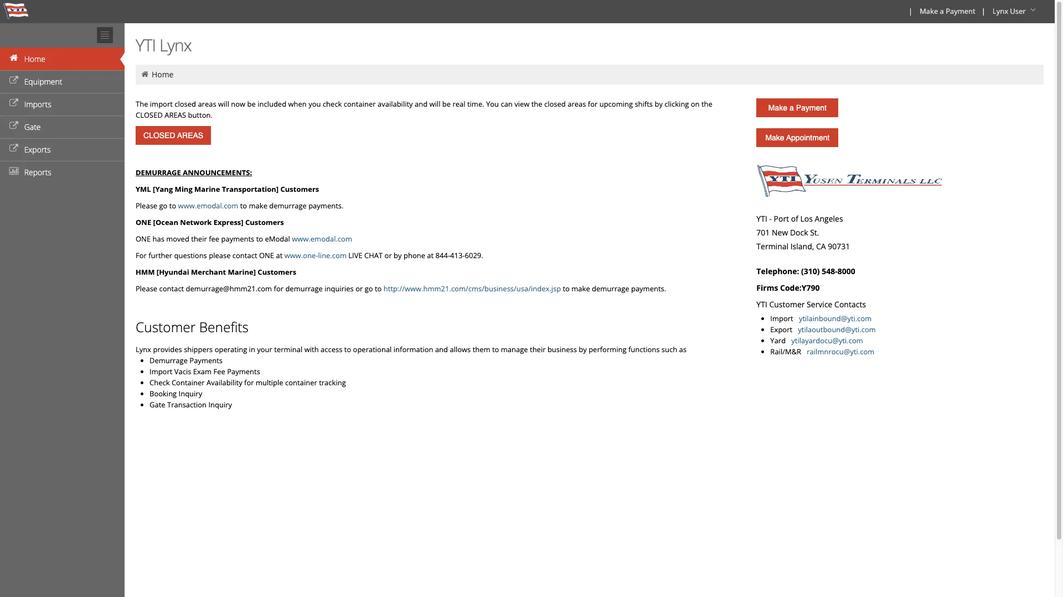Task type: locate. For each thing, give the bounding box(es) containing it.
1 horizontal spatial a
[[940, 6, 944, 16]]

1 horizontal spatial closed
[[544, 99, 566, 109]]

areas up button.
[[198, 99, 216, 109]]

you
[[308, 99, 321, 109]]

1 horizontal spatial by
[[579, 345, 587, 355]]

external link image for exports
[[8, 145, 19, 153]]

external link image inside gate link
[[8, 122, 19, 130]]

or right the chat
[[385, 251, 392, 261]]

at left 844-
[[427, 251, 434, 261]]

inquiry down container
[[179, 389, 202, 399]]

0 horizontal spatial closed
[[175, 99, 196, 109]]

1 at from the left
[[276, 251, 283, 261]]

yti up home icon
[[136, 34, 156, 56]]

areas left upcoming
[[568, 99, 586, 109]]

2 vertical spatial for
[[244, 378, 254, 388]]

2 vertical spatial external link image
[[8, 145, 19, 153]]

customer up provides
[[136, 318, 196, 337]]

closed
[[136, 110, 163, 120]]

payment up appointment
[[796, 104, 827, 112]]

1 vertical spatial gate
[[149, 400, 165, 410]]

0 vertical spatial gate
[[24, 122, 41, 132]]

1 horizontal spatial import
[[770, 314, 793, 324]]

0 horizontal spatial payments.
[[308, 201, 343, 211]]

export
[[770, 325, 796, 335]]

3 external link image from the top
[[8, 145, 19, 153]]

yti lynx
[[136, 34, 191, 56]]

demurrage
[[269, 201, 307, 211], [285, 284, 323, 294], [592, 284, 629, 294]]

demurrage@hmm21.com
[[186, 284, 272, 294]]

vacis
[[174, 367, 191, 377]]

1 external link image from the top
[[8, 100, 19, 107]]

0 horizontal spatial |
[[909, 6, 913, 16]]

be right now
[[247, 99, 256, 109]]

0 horizontal spatial lynx
[[136, 345, 151, 355]]

container left the tracking
[[285, 378, 317, 388]]

home right home icon
[[152, 69, 174, 80]]

please for please go to
[[136, 201, 157, 211]]

contact down one has moved their fee payments to emodal www.emodal.com
[[232, 251, 257, 261]]

2 areas from the left
[[568, 99, 586, 109]]

0 vertical spatial payment
[[946, 6, 975, 16]]

0 horizontal spatial their
[[191, 234, 207, 244]]

yti
[[136, 34, 156, 56], [756, 214, 767, 224], [756, 300, 767, 310]]

1 vertical spatial their
[[530, 345, 546, 355]]

0 vertical spatial make
[[249, 201, 267, 211]]

0 vertical spatial by
[[655, 99, 663, 109]]

the
[[531, 99, 542, 109], [701, 99, 712, 109]]

2 vertical spatial customers
[[258, 267, 296, 277]]

90731
[[828, 241, 850, 252]]

payments up availability
[[227, 367, 260, 377]]

them
[[473, 345, 490, 355]]

closed right view
[[544, 99, 566, 109]]

2 vertical spatial make
[[765, 133, 784, 142]]

0 horizontal spatial import
[[149, 367, 172, 377]]

for left multiple
[[244, 378, 254, 388]]

0 vertical spatial import
[[770, 314, 793, 324]]

www.emodal.com up the www.one-line.com link
[[292, 234, 352, 244]]

marine
[[194, 184, 220, 194]]

shifts
[[635, 99, 653, 109]]

payment
[[946, 6, 975, 16], [796, 104, 827, 112]]

please contact demurrage@hmm21.com for demurrage inquiries or go to http://www.hmm21.com/cms/business/usa/index.jsp to make demurrage payments.
[[136, 284, 666, 294]]

1 vertical spatial container
[[285, 378, 317, 388]]

will
[[218, 99, 229, 109], [429, 99, 440, 109]]

container inside the lynx provides shippers operating in your terminal with access to operational information and allows them to manage their business by performing functions such as demurrage payments import vacis exam fee payments check container availability for multiple container tracking booking inquiry gate transaction inquiry
[[285, 378, 317, 388]]

exports link
[[0, 138, 125, 161]]

|
[[909, 6, 913, 16], [981, 6, 985, 16]]

los
[[800, 214, 813, 224]]

1 | from the left
[[909, 6, 913, 16]]

0 vertical spatial container
[[344, 99, 376, 109]]

access
[[321, 345, 342, 355]]

1 vertical spatial customers
[[245, 218, 284, 228]]

as
[[679, 345, 687, 355]]

customers for one [ocean network express] customers
[[245, 218, 284, 228]]

844-
[[435, 251, 450, 261]]

by right the business
[[579, 345, 587, 355]]

by left phone
[[394, 251, 402, 261]]

make a payment
[[920, 6, 975, 16], [768, 104, 827, 112]]

telephone:
[[756, 266, 799, 277]]

transportation]
[[222, 184, 279, 194]]

terminal
[[274, 345, 302, 355]]

1 vertical spatial contact
[[159, 284, 184, 294]]

home link right home icon
[[152, 69, 174, 80]]

0 vertical spatial and
[[415, 99, 428, 109]]

2 vertical spatial by
[[579, 345, 587, 355]]

1 horizontal spatial lynx
[[159, 34, 191, 56]]

1 horizontal spatial payments
[[227, 367, 260, 377]]

ming
[[175, 184, 193, 194]]

1 will from the left
[[218, 99, 229, 109]]

www.emodal.com link up the www.one-line.com link
[[292, 234, 352, 244]]

one down emodal in the top of the page
[[259, 251, 274, 261]]

go right the inquiries
[[365, 284, 373, 294]]

1 horizontal spatial make a payment link
[[915, 0, 979, 23]]

external link image inside imports link
[[8, 100, 19, 107]]

gate
[[24, 122, 41, 132], [149, 400, 165, 410]]

import
[[770, 314, 793, 324], [149, 367, 172, 377]]

1 horizontal spatial make
[[572, 284, 590, 294]]

0 horizontal spatial home
[[24, 54, 45, 64]]

and inside the lynx provides shippers operating in your terminal with access to operational information and allows them to manage their business by performing functions such as demurrage payments import vacis exam fee payments check container availability for multiple container tracking booking inquiry gate transaction inquiry
[[435, 345, 448, 355]]

2 the from the left
[[701, 99, 712, 109]]

home
[[24, 54, 45, 64], [152, 69, 174, 80]]

import inside the lynx provides shippers operating in your terminal with access to operational information and allows them to manage their business by performing functions such as demurrage payments import vacis exam fee payments check container availability for multiple container tracking booking inquiry gate transaction inquiry
[[149, 367, 172, 377]]

contact
[[232, 251, 257, 261], [159, 284, 184, 294]]

please down the hmm
[[136, 284, 157, 294]]

www.emodal.com link down "marine"
[[178, 201, 238, 211]]

1 horizontal spatial payments.
[[631, 284, 666, 294]]

0 vertical spatial their
[[191, 234, 207, 244]]

1 horizontal spatial for
[[274, 284, 283, 294]]

2 at from the left
[[427, 251, 434, 261]]

one for one has moved their fee payments to emodal www.emodal.com
[[136, 234, 151, 244]]

yti customer service contacts
[[756, 300, 866, 310]]

hmm [hyundai merchant marine] customers
[[136, 267, 296, 277]]

container inside the import closed areas will now be included when you check container availability and will be real time.  you can view the closed areas for upcoming shifts by clicking on the closed areas button.
[[344, 99, 376, 109]]

shippers
[[184, 345, 213, 355]]

1 be from the left
[[247, 99, 256, 109]]

yti inside "yti - port of los angeles 701 new dock st. terminal island, ca 90731"
[[756, 214, 767, 224]]

hmm
[[136, 267, 155, 277]]

gate inside gate link
[[24, 122, 41, 132]]

for down for further questions please contact one at www.one-line.com live chat or by phone at 844-413-6029.
[[274, 284, 283, 294]]

import up export
[[770, 314, 793, 324]]

0 vertical spatial make a payment link
[[915, 0, 979, 23]]

0 vertical spatial customers
[[280, 184, 319, 194]]

1 vertical spatial www.emodal.com
[[292, 234, 352, 244]]

0 horizontal spatial or
[[356, 284, 363, 294]]

2 | from the left
[[981, 6, 985, 16]]

will left now
[[218, 99, 229, 109]]

yti down firms
[[756, 300, 767, 310]]

yti left -
[[756, 214, 767, 224]]

2 vertical spatial lynx
[[136, 345, 151, 355]]

make for the left make a payment link
[[768, 104, 787, 112]]

0 horizontal spatial container
[[285, 378, 317, 388]]

www.emodal.com link for to make demurrage payments.
[[178, 201, 238, 211]]

yti - port of los angeles 701 new dock st. terminal island, ca 90731
[[756, 214, 850, 252]]

allows
[[450, 345, 471, 355]]

for further questions please contact one at www.one-line.com live chat or by phone at 844-413-6029.
[[136, 251, 483, 261]]

gate down the "booking"
[[149, 400, 165, 410]]

ytilainbound@yti.com link
[[799, 314, 872, 324]]

home link up equipment
[[0, 48, 125, 70]]

customers down www.one-
[[258, 267, 296, 277]]

1 horizontal spatial be
[[442, 99, 451, 109]]

0 horizontal spatial www.emodal.com
[[178, 201, 238, 211]]

1 vertical spatial please
[[136, 284, 157, 294]]

1 horizontal spatial and
[[435, 345, 448, 355]]

make a payment link
[[915, 0, 979, 23], [756, 99, 838, 117]]

1 horizontal spatial at
[[427, 251, 434, 261]]

marine]
[[228, 267, 256, 277]]

time.
[[467, 99, 484, 109]]

gate up exports
[[24, 122, 41, 132]]

closed up areas
[[175, 99, 196, 109]]

or right the inquiries
[[356, 284, 363, 294]]

1 closed from the left
[[175, 99, 196, 109]]

further
[[149, 251, 172, 261]]

1 please from the top
[[136, 201, 157, 211]]

home right home image
[[24, 54, 45, 64]]

one left the [ocean
[[136, 218, 151, 228]]

at down emodal in the top of the page
[[276, 251, 283, 261]]

1 horizontal spatial customer
[[769, 300, 805, 310]]

0 horizontal spatial payment
[[796, 104, 827, 112]]

ytilayardocu@yti.com
[[791, 336, 863, 346]]

by right the shifts
[[655, 99, 663, 109]]

yml [yang ming marine transportation] customers
[[136, 184, 319, 194]]

0 vertical spatial home
[[24, 54, 45, 64]]

1 horizontal spatial contact
[[232, 251, 257, 261]]

1 horizontal spatial container
[[344, 99, 376, 109]]

0 vertical spatial payments
[[190, 356, 223, 366]]

the right on
[[701, 99, 712, 109]]

railmnrocu@yti.com
[[807, 347, 874, 357]]

1 vertical spatial www.emodal.com link
[[292, 234, 352, 244]]

container right check
[[344, 99, 376, 109]]

0 horizontal spatial areas
[[198, 99, 216, 109]]

customer down the firms code:y790
[[769, 300, 805, 310]]

0 vertical spatial please
[[136, 201, 157, 211]]

make inside "link"
[[765, 133, 784, 142]]

0 vertical spatial yti
[[136, 34, 156, 56]]

import up check
[[149, 367, 172, 377]]

the right view
[[531, 99, 542, 109]]

will left real
[[429, 99, 440, 109]]

rail/m&r
[[770, 347, 805, 357]]

1 vertical spatial payments.
[[631, 284, 666, 294]]

0 horizontal spatial gate
[[24, 122, 41, 132]]

0 horizontal spatial be
[[247, 99, 256, 109]]

contact down [hyundai
[[159, 284, 184, 294]]

0 vertical spatial customer
[[769, 300, 805, 310]]

1 the from the left
[[531, 99, 542, 109]]

payment left lynx user
[[946, 6, 975, 16]]

2 closed from the left
[[544, 99, 566, 109]]

1 vertical spatial one
[[136, 234, 151, 244]]

external link image inside exports link
[[8, 145, 19, 153]]

0 horizontal spatial by
[[394, 251, 402, 261]]

lynx inside the lynx provides shippers operating in your terminal with access to operational information and allows them to manage their business by performing functions such as demurrage payments import vacis exam fee payments check container availability for multiple container tracking booking inquiry gate transaction inquiry
[[136, 345, 151, 355]]

1 vertical spatial external link image
[[8, 122, 19, 130]]

at
[[276, 251, 283, 261], [427, 251, 434, 261]]

external link image
[[8, 100, 19, 107], [8, 122, 19, 130], [8, 145, 19, 153]]

with
[[304, 345, 319, 355]]

customer
[[769, 300, 805, 310], [136, 318, 196, 337]]

or
[[385, 251, 392, 261], [356, 284, 363, 294]]

can
[[501, 99, 513, 109]]

1 horizontal spatial gate
[[149, 400, 165, 410]]

express]
[[214, 218, 243, 228]]

1 vertical spatial import
[[149, 367, 172, 377]]

2 please from the top
[[136, 284, 157, 294]]

1 horizontal spatial home
[[152, 69, 174, 80]]

dock
[[790, 228, 808, 238]]

one left has
[[136, 234, 151, 244]]

customers up emodal in the top of the page
[[245, 218, 284, 228]]

1 vertical spatial make a payment
[[768, 104, 827, 112]]

http://www.hmm21.com/cms/business/usa/index.jsp link
[[384, 284, 561, 294]]

www.emodal.com down "marine"
[[178, 201, 238, 211]]

be left real
[[442, 99, 451, 109]]

0 horizontal spatial make
[[249, 201, 267, 211]]

548-
[[822, 266, 838, 277]]

1 vertical spatial yti
[[756, 214, 767, 224]]

customers right 'transportation]'
[[280, 184, 319, 194]]

gate inside the lynx provides shippers operating in your terminal with access to operational information and allows them to manage their business by performing functions such as demurrage payments import vacis exam fee payments check container availability for multiple container tracking booking inquiry gate transaction inquiry
[[149, 400, 165, 410]]

0 horizontal spatial a
[[789, 104, 794, 112]]

go down [yang in the top of the page
[[159, 201, 167, 211]]

2 vertical spatial one
[[259, 251, 274, 261]]

moved
[[166, 234, 189, 244]]

0 vertical spatial external link image
[[8, 100, 19, 107]]

included
[[258, 99, 286, 109]]

check
[[323, 99, 342, 109]]

ytilainbound@yti.com
[[799, 314, 872, 324]]

equipment
[[24, 76, 62, 87]]

equipment link
[[0, 70, 125, 93]]

None submit
[[136, 126, 211, 145]]

0 horizontal spatial at
[[276, 251, 283, 261]]

please for please contact demurrage@hmm21.com for demurrage inquiries or go to
[[136, 284, 157, 294]]

and left allows
[[435, 345, 448, 355]]

exam
[[193, 367, 212, 377]]

1 horizontal spatial www.emodal.com link
[[292, 234, 352, 244]]

chat
[[364, 251, 383, 261]]

and right 'availability'
[[415, 99, 428, 109]]

0 vertical spatial go
[[159, 201, 167, 211]]

1 horizontal spatial the
[[701, 99, 712, 109]]

import
[[150, 99, 173, 109]]

0 horizontal spatial the
[[531, 99, 542, 109]]

their left fee
[[191, 234, 207, 244]]

payments.
[[308, 201, 343, 211], [631, 284, 666, 294]]

reports
[[24, 167, 51, 178]]

please down yml
[[136, 201, 157, 211]]

2 vertical spatial yti
[[756, 300, 767, 310]]

real
[[453, 99, 465, 109]]

1 vertical spatial make
[[768, 104, 787, 112]]

their right manage
[[530, 345, 546, 355]]

home image
[[8, 54, 19, 62]]

for left upcoming
[[588, 99, 598, 109]]

2 horizontal spatial by
[[655, 99, 663, 109]]

functions
[[628, 345, 660, 355]]

payments up exam
[[190, 356, 223, 366]]

payments
[[190, 356, 223, 366], [227, 367, 260, 377]]

demurrage
[[136, 168, 181, 178]]

0 vertical spatial for
[[588, 99, 598, 109]]

inquiries
[[325, 284, 354, 294]]

1 horizontal spatial payment
[[946, 6, 975, 16]]

2 external link image from the top
[[8, 122, 19, 130]]

by
[[655, 99, 663, 109], [394, 251, 402, 261], [579, 345, 587, 355]]

for inside the lynx provides shippers operating in your terminal with access to operational information and allows them to manage their business by performing functions such as demurrage payments import vacis exam fee payments check container availability for multiple container tracking booking inquiry gate transaction inquiry
[[244, 378, 254, 388]]

one for one [ocean network express] customers
[[136, 218, 151, 228]]

0 horizontal spatial and
[[415, 99, 428, 109]]

inquiry down availability
[[208, 400, 232, 410]]

0 vertical spatial lynx
[[993, 6, 1008, 16]]

home link
[[0, 48, 125, 70], [152, 69, 174, 80]]

availability
[[206, 378, 242, 388]]

0 horizontal spatial for
[[244, 378, 254, 388]]

please
[[209, 251, 231, 261]]

home image
[[140, 70, 150, 78]]



Task type: describe. For each thing, give the bounding box(es) containing it.
gate link
[[0, 116, 125, 138]]

8000
[[838, 266, 855, 277]]

lynx user
[[993, 6, 1026, 16]]

[yang
[[153, 184, 173, 194]]

phone
[[404, 251, 425, 261]]

make for the make appointment "link"
[[765, 133, 784, 142]]

operating
[[215, 345, 247, 355]]

customers for hmm [hyundai merchant marine] customers
[[258, 267, 296, 277]]

(310)
[[801, 266, 820, 277]]

angle down image
[[1028, 6, 1039, 14]]

http://www.hmm21.com/cms/business/usa/index.jsp
[[384, 284, 561, 294]]

their inside the lynx provides shippers operating in your terminal with access to operational information and allows them to manage their business by performing functions such as demurrage payments import vacis exam fee payments check container availability for multiple container tracking booking inquiry gate transaction inquiry
[[530, 345, 546, 355]]

yti for yti - port of los angeles 701 new dock st. terminal island, ca 90731
[[756, 214, 767, 224]]

appointment
[[786, 133, 830, 142]]

angeles
[[815, 214, 843, 224]]

for inside the import closed areas will now be included when you check container availability and will be real time.  you can view the closed areas for upcoming shifts by clicking on the closed areas button.
[[588, 99, 598, 109]]

1 horizontal spatial go
[[365, 284, 373, 294]]

0 vertical spatial payments.
[[308, 201, 343, 211]]

6029.
[[465, 251, 483, 261]]

transaction
[[167, 400, 207, 410]]

such
[[662, 345, 677, 355]]

external link image for gate
[[8, 122, 19, 130]]

external link image for imports
[[8, 100, 19, 107]]

by inside the import closed areas will now be included when you check container availability and will be real time.  you can view the closed areas for upcoming shifts by clicking on the closed areas button.
[[655, 99, 663, 109]]

when
[[288, 99, 307, 109]]

railmnrocu@yti.com link
[[807, 347, 874, 357]]

make appointment link
[[756, 128, 838, 147]]

performing
[[589, 345, 627, 355]]

make appointment
[[765, 133, 830, 142]]

www.one-
[[284, 251, 318, 261]]

1 vertical spatial payments
[[227, 367, 260, 377]]

st.
[[810, 228, 819, 238]]

[ocean
[[153, 218, 178, 228]]

1 vertical spatial by
[[394, 251, 402, 261]]

2 will from the left
[[429, 99, 440, 109]]

in
[[249, 345, 255, 355]]

clicking
[[665, 99, 689, 109]]

lynx for user
[[993, 6, 1008, 16]]

please go to www.emodal.com to make demurrage payments.
[[136, 201, 343, 211]]

tracking
[[319, 378, 346, 388]]

1 vertical spatial for
[[274, 284, 283, 294]]

information
[[394, 345, 433, 355]]

firms
[[756, 283, 778, 293]]

1 vertical spatial inquiry
[[208, 400, 232, 410]]

upcoming
[[599, 99, 633, 109]]

telephone: (310) 548-8000
[[756, 266, 855, 277]]

1 areas from the left
[[198, 99, 216, 109]]

button.
[[188, 110, 213, 120]]

of
[[791, 214, 798, 224]]

view
[[514, 99, 530, 109]]

yti for yti lynx
[[136, 34, 156, 56]]

0 horizontal spatial home link
[[0, 48, 125, 70]]

fee
[[213, 367, 225, 377]]

multiple
[[256, 378, 283, 388]]

1 horizontal spatial www.emodal.com
[[292, 234, 352, 244]]

by inside the lynx provides shippers operating in your terminal with access to operational information and allows them to manage their business by performing functions such as demurrage payments import vacis exam fee payments check container availability for multiple container tracking booking inquiry gate transaction inquiry
[[579, 345, 587, 355]]

1 vertical spatial lynx
[[159, 34, 191, 56]]

ca
[[816, 241, 826, 252]]

0 vertical spatial www.emodal.com
[[178, 201, 238, 211]]

terminal
[[756, 241, 788, 252]]

payments
[[221, 234, 254, 244]]

imports link
[[0, 93, 125, 116]]

business
[[548, 345, 577, 355]]

port
[[774, 214, 789, 224]]

0 horizontal spatial customer
[[136, 318, 196, 337]]

yti for yti customer service contacts
[[756, 300, 767, 310]]

0 horizontal spatial make a payment link
[[756, 99, 838, 117]]

lynx provides shippers operating in your terminal with access to operational information and allows them to manage their business by performing functions such as demurrage payments import vacis exam fee payments check container availability for multiple container tracking booking inquiry gate transaction inquiry
[[136, 345, 687, 410]]

fee
[[209, 234, 219, 244]]

2 be from the left
[[442, 99, 451, 109]]

0 horizontal spatial payments
[[190, 356, 223, 366]]

one [ocean network express] customers
[[136, 218, 284, 228]]

0 horizontal spatial inquiry
[[179, 389, 202, 399]]

availability
[[378, 99, 413, 109]]

0 vertical spatial a
[[940, 6, 944, 16]]

demurrage announcements:
[[136, 168, 252, 178]]

www.emodal.com link for one has moved their fee payments to emodal www.emodal.com
[[292, 234, 352, 244]]

1 vertical spatial payment
[[796, 104, 827, 112]]

0 horizontal spatial make a payment
[[768, 104, 827, 112]]

1 horizontal spatial home link
[[152, 69, 174, 80]]

www.one-line.com link
[[284, 251, 347, 261]]

areas
[[165, 110, 186, 120]]

ytilayardocu@yti.com link
[[791, 336, 863, 346]]

new
[[772, 228, 788, 238]]

import ytilainbound@yti.com
[[770, 314, 872, 324]]

[hyundai
[[157, 267, 189, 277]]

line.com
[[318, 251, 347, 261]]

network
[[180, 218, 212, 228]]

ytilaoutbound@yti.com link
[[798, 325, 876, 335]]

lynx for provides
[[136, 345, 151, 355]]

lynx user link
[[988, 0, 1043, 23]]

demurrage
[[149, 356, 188, 366]]

701
[[756, 228, 770, 238]]

exports
[[24, 145, 51, 155]]

check
[[149, 378, 170, 388]]

you
[[486, 99, 499, 109]]

the
[[136, 99, 148, 109]]

external link image
[[8, 77, 19, 85]]

service
[[807, 300, 832, 310]]

one has moved their fee payments to emodal www.emodal.com
[[136, 234, 352, 244]]

ytilaoutbound@yti.com
[[798, 325, 876, 335]]

manage
[[501, 345, 528, 355]]

1 horizontal spatial or
[[385, 251, 392, 261]]

code:y790
[[780, 283, 820, 293]]

0 horizontal spatial contact
[[159, 284, 184, 294]]

contacts
[[834, 300, 866, 310]]

1 vertical spatial make
[[572, 284, 590, 294]]

0 vertical spatial make
[[920, 6, 938, 16]]

-
[[769, 214, 772, 224]]

yard
[[770, 336, 789, 346]]

customer benefits
[[136, 318, 249, 337]]

booking
[[149, 389, 177, 399]]

and inside the import closed areas will now be included when you check container availability and will be real time.  you can view the closed areas for upcoming shifts by clicking on the closed areas button.
[[415, 99, 428, 109]]

1 vertical spatial home
[[152, 69, 174, 80]]

413-
[[450, 251, 465, 261]]

1 vertical spatial or
[[356, 284, 363, 294]]

0 horizontal spatial go
[[159, 201, 167, 211]]

1 horizontal spatial make a payment
[[920, 6, 975, 16]]

bar chart image
[[8, 168, 19, 176]]

your
[[257, 345, 272, 355]]



Task type: vqa. For each thing, say whether or not it's contained in the screenshot.
when
yes



